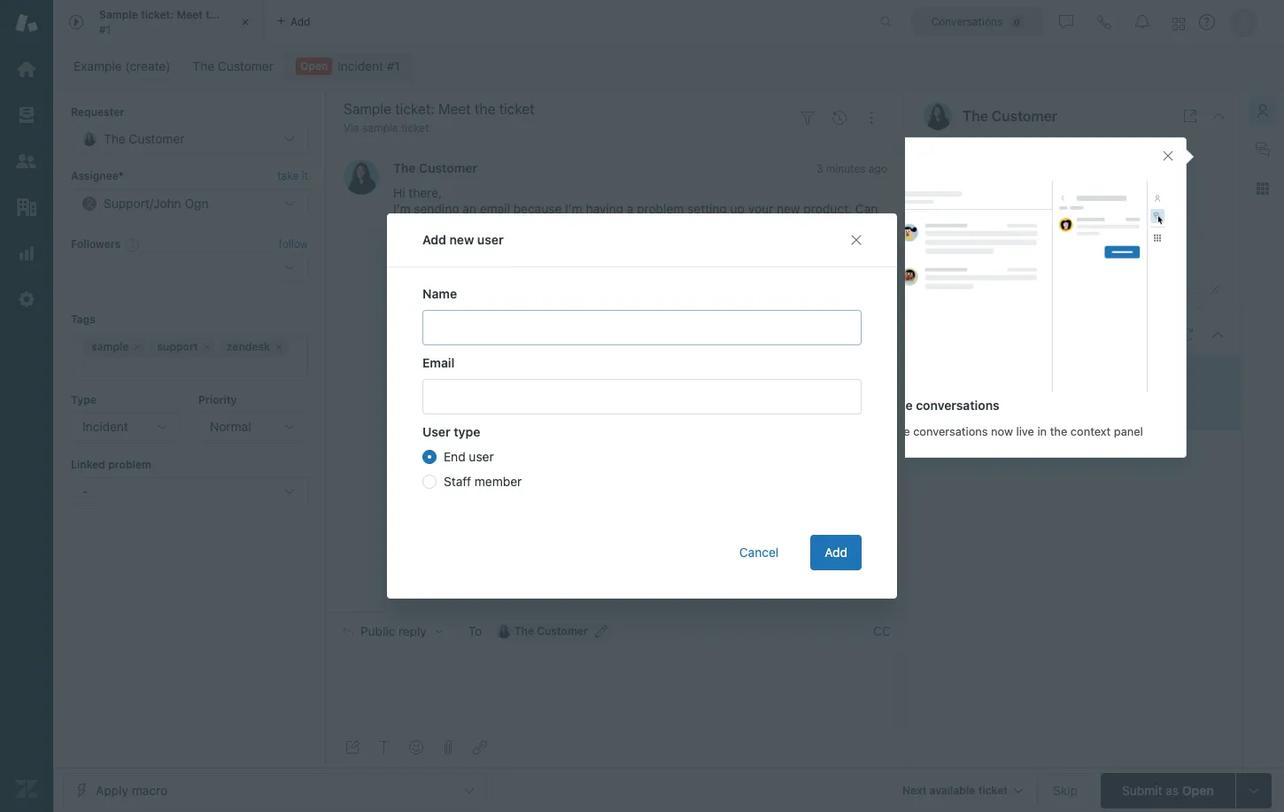 Task type: locate. For each thing, give the bounding box(es) containing it.
conversations up now
[[916, 397, 1000, 412]]

1 horizontal spatial 3
[[958, 385, 965, 398]]

0 horizontal spatial email
[[422, 355, 455, 370]]

1 horizontal spatial problem
[[637, 201, 684, 216]]

end
[[444, 449, 466, 464]]

user down 'email'
[[477, 232, 504, 247]]

2 i'm from the left
[[565, 201, 582, 216]]

2 horizontal spatial the
[[1075, 364, 1094, 380]]

0 horizontal spatial the
[[206, 8, 223, 21]]

zendesk products image
[[1173, 17, 1185, 30]]

open
[[300, 59, 328, 73], [995, 404, 1022, 418], [1182, 782, 1214, 797]]

minutes
[[826, 162, 866, 176], [968, 385, 1008, 398]]

the customer inside secondary element
[[193, 58, 274, 74]]

ticket:
[[141, 8, 174, 21], [1004, 364, 1039, 380]]

1 vertical spatial add
[[825, 545, 848, 560]]

0 horizontal spatial add
[[422, 232, 446, 247]]

meet up in
[[1043, 364, 1072, 380]]

status
[[958, 404, 992, 418]]

add attachment image
[[441, 740, 455, 755]]

side left status on the right
[[886, 397, 913, 412]]

new right your
[[777, 201, 800, 216]]

meet for sample ticket: meet the ticket #1
[[177, 8, 203, 21]]

local
[[924, 178, 954, 193]]

customer down close icon
[[218, 58, 274, 74]]

0 horizontal spatial sample
[[99, 8, 138, 21]]

meet left close icon
[[177, 8, 203, 21]]

the
[[206, 8, 223, 21], [1075, 364, 1094, 380], [1050, 424, 1067, 438]]

0 horizontal spatial new
[[449, 232, 474, 247]]

submit as open
[[1122, 782, 1214, 797]]

0 vertical spatial the
[[206, 8, 223, 21]]

0 vertical spatial new
[[777, 201, 800, 216]]

help
[[417, 217, 442, 232]]

1 vertical spatial meet
[[1043, 364, 1072, 380]]

side for side conversations
[[886, 397, 913, 412]]

problem right a
[[637, 201, 684, 216]]

conversations button
[[912, 8, 1043, 36]]

ticket: inside sample ticket: meet the ticket 3 minutes ago status open
[[1004, 364, 1039, 380]]

normal
[[210, 419, 251, 434]]

(united
[[1051, 206, 1094, 221]]

0 vertical spatial ago
[[869, 162, 887, 176]]

take it
[[277, 169, 308, 183]]

ticket: up 3 minutes ago text box
[[1004, 364, 1039, 380]]

meet inside sample ticket: meet the ticket #1
[[177, 8, 203, 21]]

ticket inside sample ticket: meet the ticket 3 minutes ago status open
[[1097, 364, 1129, 380]]

minutes up product.
[[826, 162, 866, 176]]

insert emojis image
[[409, 740, 423, 755]]

english (united states)
[[1007, 206, 1138, 221]]

0 vertical spatial meet
[[177, 8, 203, 21]]

conversations for side conversations
[[916, 397, 1000, 412]]

2 horizontal spatial open
[[1182, 782, 1214, 797]]

1 vertical spatial email
[[422, 355, 455, 370]]

0 vertical spatial ticket:
[[141, 8, 174, 21]]

sample inside sample ticket: meet the ticket #1
[[99, 8, 138, 21]]

1 horizontal spatial add
[[825, 545, 848, 560]]

0 vertical spatial user
[[477, 232, 504, 247]]

(create)
[[125, 58, 170, 74]]

sample up #1
[[99, 8, 138, 21]]

new inside hi there, i'm sending an email because i'm having a problem setting up your new product. can you help me troubleshoot? thanks, the customer
[[777, 201, 800, 216]]

cc button
[[873, 624, 891, 640]]

open inside sample ticket: meet the ticket 3 minutes ago status open
[[995, 404, 1022, 418]]

new
[[777, 201, 800, 216], [449, 232, 474, 247]]

i'm left having
[[565, 201, 582, 216]]

i'm
[[393, 201, 411, 216], [565, 201, 582, 216]]

follow button
[[279, 236, 308, 252]]

0 horizontal spatial minutes
[[826, 162, 866, 176]]

close image
[[1211, 109, 1226, 123]]

1 horizontal spatial new
[[777, 201, 800, 216]]

take
[[277, 169, 299, 183]]

2 side from the top
[[886, 424, 910, 438]]

0 vertical spatial add
[[422, 232, 446, 247]]

the customer down close icon
[[193, 58, 274, 74]]

hi
[[393, 185, 405, 201]]

example
[[74, 58, 122, 74]]

user
[[477, 232, 504, 247], [469, 449, 494, 464]]

the customer
[[193, 58, 274, 74], [963, 108, 1057, 124], [393, 161, 477, 176], [514, 625, 588, 638]]

new inside dialog
[[449, 232, 474, 247]]

as
[[1166, 782, 1179, 797]]

the for sample ticket: meet the ticket 3 minutes ago status open
[[1075, 364, 1094, 380]]

add right the cancel
[[825, 545, 848, 560]]

1 horizontal spatial ticket:
[[1004, 364, 1039, 380]]

the right user image
[[963, 108, 988, 124]]

1 vertical spatial open
[[995, 404, 1022, 418]]

2 vertical spatial the
[[1050, 424, 1067, 438]]

take it button
[[277, 168, 308, 186]]

to
[[468, 624, 482, 639]]

priority
[[198, 393, 237, 406]]

end user
[[444, 449, 494, 464]]

3 up product.
[[816, 162, 823, 176]]

3 up status on the right
[[958, 385, 965, 398]]

0 horizontal spatial 3
[[816, 162, 823, 176]]

1 horizontal spatial meet
[[1043, 364, 1072, 380]]

ticket: for sample ticket: meet the ticket 3 minutes ago status open
[[1004, 364, 1039, 380]]

language
[[924, 206, 980, 221]]

sample inside sample ticket: meet the ticket 3 minutes ago status open
[[958, 364, 1001, 380]]

member
[[475, 474, 522, 489]]

zendesk support image
[[15, 12, 38, 35]]

2 vertical spatial ticket
[[1097, 364, 1129, 380]]

0 vertical spatial problem
[[637, 201, 684, 216]]

#1
[[99, 23, 111, 36]]

side down "side conversations"
[[886, 424, 910, 438]]

the customer link up there,
[[393, 161, 477, 176]]

add new user dialog
[[387, 213, 897, 599]]

conversations for side conversations now live in the context panel
[[913, 424, 988, 438]]

problem
[[637, 201, 684, 216], [108, 458, 151, 471]]

1 horizontal spatial the
[[1050, 424, 1067, 438]]

1 horizontal spatial open
[[995, 404, 1022, 418]]

up
[[730, 201, 745, 216]]

email up local
[[924, 149, 954, 164]]

minutes up status on the right
[[968, 385, 1008, 398]]

1 vertical spatial the
[[1075, 364, 1094, 380]]

1 vertical spatial ago
[[1011, 385, 1029, 398]]

sample for sample ticket: meet the ticket 3 minutes ago status open
[[958, 364, 1001, 380]]

2 vertical spatial open
[[1182, 782, 1214, 797]]

there,
[[409, 185, 442, 201]]

ticket: up (create) at the left of page
[[141, 8, 174, 21]]

ticket for sample ticket: meet the ticket 3 minutes ago status open
[[1097, 364, 1129, 380]]

add for add
[[825, 545, 848, 560]]

1 horizontal spatial the customer link
[[393, 161, 477, 176]]

1 vertical spatial conversations
[[913, 424, 988, 438]]

0 vertical spatial email
[[924, 149, 954, 164]]

add for add new user
[[422, 232, 446, 247]]

1 vertical spatial side
[[886, 424, 910, 438]]

the right in
[[1050, 424, 1067, 438]]

email down name
[[422, 355, 455, 370]]

minutes inside sample ticket: meet the ticket 3 minutes ago status open
[[968, 385, 1008, 398]]

now
[[991, 424, 1013, 438]]

1 horizontal spatial minutes
[[968, 385, 1008, 398]]

thanks,
[[393, 233, 438, 248]]

1 horizontal spatial ago
[[1011, 385, 1029, 398]]

1 vertical spatial sample
[[958, 364, 1001, 380]]

1 horizontal spatial i'm
[[565, 201, 582, 216]]

0 horizontal spatial i'm
[[393, 201, 411, 216]]

1 vertical spatial minutes
[[968, 385, 1008, 398]]

1 side from the top
[[886, 397, 913, 412]]

can
[[855, 201, 878, 216]]

0 vertical spatial side
[[886, 397, 913, 412]]

example (create) button
[[62, 54, 182, 79]]

meet
[[177, 8, 203, 21], [1043, 364, 1072, 380]]

0 horizontal spatial meet
[[177, 8, 203, 21]]

0 vertical spatial conversations
[[916, 397, 1000, 412]]

product.
[[804, 201, 852, 216]]

0 vertical spatial the customer link
[[181, 54, 285, 79]]

the up context
[[1075, 364, 1094, 380]]

ticket: inside sample ticket: meet the ticket #1
[[141, 8, 174, 21]]

Email field
[[422, 379, 862, 414]]

0 horizontal spatial ticket
[[226, 8, 255, 21]]

3 inside sample ticket: meet the ticket 3 minutes ago status open
[[958, 385, 965, 398]]

admin image
[[15, 288, 38, 311]]

the
[[193, 58, 214, 74], [963, 108, 988, 124], [393, 161, 416, 176], [393, 249, 415, 264], [514, 625, 534, 638]]

1 horizontal spatial ticket
[[401, 121, 429, 135]]

ticket inside sample ticket: meet the ticket #1
[[226, 8, 255, 21]]

customer
[[218, 58, 274, 74], [992, 108, 1057, 124], [419, 161, 477, 176], [418, 249, 474, 264], [537, 625, 588, 638]]

2 horizontal spatial ticket
[[1097, 364, 1129, 380]]

0 horizontal spatial open
[[300, 59, 328, 73]]

the inside sample ticket: meet the ticket #1
[[206, 8, 223, 21]]

1 horizontal spatial sample
[[958, 364, 1001, 380]]

get started image
[[15, 58, 38, 81]]

the down sample ticket: meet the ticket #1
[[193, 58, 214, 74]]

ago
[[869, 162, 887, 176], [1011, 385, 1029, 398]]

the down thanks,
[[393, 249, 415, 264]]

ticket for sample ticket: meet the ticket #1
[[226, 8, 255, 21]]

me
[[445, 217, 463, 232]]

the up hi
[[393, 161, 416, 176]]

0 vertical spatial ticket
[[226, 8, 255, 21]]

0 vertical spatial 3
[[816, 162, 823, 176]]

customer up customer@example.com
[[992, 108, 1057, 124]]

the left close icon
[[206, 8, 223, 21]]

sample up 3 minutes ago text box
[[958, 364, 1001, 380]]

i'm up you
[[393, 201, 411, 216]]

customer up there,
[[419, 161, 477, 176]]

via sample ticket
[[344, 121, 429, 135]]

email inside add new user dialog
[[422, 355, 455, 370]]

0 vertical spatial sample
[[99, 8, 138, 21]]

problem down incident popup button
[[108, 458, 151, 471]]

conversations
[[916, 397, 1000, 412], [913, 424, 988, 438]]

add inside button
[[825, 545, 848, 560]]

1 vertical spatial 3
[[958, 385, 965, 398]]

1 vertical spatial new
[[449, 232, 474, 247]]

notes
[[924, 234, 958, 249]]

meet inside sample ticket: meet the ticket 3 minutes ago status open
[[1043, 364, 1072, 380]]

tab containing sample ticket: meet the ticket
[[53, 0, 266, 44]]

local time
[[924, 178, 982, 193]]

0 horizontal spatial ticket:
[[141, 8, 174, 21]]

example (create)
[[74, 58, 170, 74]]

linked problem
[[71, 458, 151, 471]]

conversations down "side conversations"
[[913, 424, 988, 438]]

english
[[1007, 206, 1048, 221]]

customer down 'add new user'
[[418, 249, 474, 264]]

0 horizontal spatial the customer link
[[181, 54, 285, 79]]

user up staff member
[[469, 449, 494, 464]]

add down sending
[[422, 232, 446, 247]]

the inside sample ticket: meet the ticket 3 minutes ago status open
[[1075, 364, 1094, 380]]

3 minutes ago text field
[[816, 162, 887, 176]]

ago up side conversations now live in the context panel
[[1011, 385, 1029, 398]]

ticket: for sample ticket: meet the ticket #1
[[141, 8, 174, 21]]

sending
[[414, 201, 459, 216]]

add
[[422, 232, 446, 247], [825, 545, 848, 560]]

0 vertical spatial open
[[300, 59, 328, 73]]

user
[[422, 424, 451, 439]]

tab
[[53, 0, 266, 44]]

ticket
[[226, 8, 255, 21], [401, 121, 429, 135], [1097, 364, 1129, 380]]

context
[[1071, 424, 1111, 438]]

1 vertical spatial problem
[[108, 458, 151, 471]]

new down an
[[449, 232, 474, 247]]

main element
[[0, 0, 53, 812]]

email
[[480, 201, 510, 216]]

sample
[[99, 8, 138, 21], [958, 364, 1001, 380]]

the customer link down close icon
[[181, 54, 285, 79]]

1 vertical spatial ticket:
[[1004, 364, 1039, 380]]

the inside secondary element
[[193, 58, 214, 74]]

ago up the can
[[869, 162, 887, 176]]

3
[[816, 162, 823, 176], [958, 385, 965, 398]]

email
[[924, 149, 954, 164], [422, 355, 455, 370]]

sample for sample ticket: meet the ticket #1
[[99, 8, 138, 21]]



Task type: describe. For each thing, give the bounding box(es) containing it.
customers image
[[15, 150, 38, 173]]

an
[[463, 201, 476, 216]]

cc
[[873, 624, 891, 639]]

hi there, i'm sending an email because i'm having a problem setting up your new product. can you help me troubleshoot? thanks, the customer
[[393, 185, 878, 264]]

Name field
[[422, 310, 862, 345]]

1 vertical spatial user
[[469, 449, 494, 464]]

the right the customer@example.com image
[[514, 625, 534, 638]]

your
[[748, 201, 773, 216]]

customer context image
[[1256, 104, 1270, 118]]

via
[[344, 121, 359, 135]]

in
[[1037, 424, 1047, 438]]

customer@example.com
[[1007, 149, 1148, 164]]

the for sample ticket: meet the ticket #1
[[206, 8, 223, 21]]

linked
[[71, 458, 105, 471]]

states)
[[1097, 206, 1138, 221]]

edit user image
[[595, 626, 607, 638]]

submit
[[1122, 782, 1162, 797]]

tabs tab list
[[53, 0, 862, 44]]

open link
[[284, 54, 412, 79]]

side conversations now live in the context panel
[[886, 424, 1143, 438]]

troubleshoot?
[[466, 217, 545, 232]]

add new user
[[422, 232, 504, 247]]

customer inside hi there, i'm sending an email because i'm having a problem setting up your new product. can you help me troubleshoot? thanks, the customer
[[418, 249, 474, 264]]

side for side conversations now live in the context panel
[[886, 424, 910, 438]]

apps image
[[1256, 182, 1270, 196]]

est
[[1076, 178, 1099, 193]]

reporting image
[[15, 242, 38, 265]]

avatar image
[[344, 160, 379, 195]]

conversations
[[931, 15, 1003, 28]]

cancel button
[[725, 535, 793, 570]]

problem inside hi there, i'm sending an email because i'm having a problem setting up your new product. can you help me troubleshoot? thanks, the customer
[[637, 201, 684, 216]]

time
[[957, 178, 982, 193]]

normal button
[[198, 413, 308, 441]]

user type
[[422, 424, 480, 439]]

cancel
[[739, 545, 779, 560]]

live
[[1016, 424, 1034, 438]]

the customer up there,
[[393, 161, 477, 176]]

name
[[422, 286, 457, 301]]

user image
[[924, 102, 952, 130]]

sample ticket: meet the ticket 3 minutes ago status open
[[958, 364, 1129, 418]]

the customer right the customer@example.com image
[[514, 625, 588, 638]]

incident button
[[71, 413, 181, 441]]

1 vertical spatial ticket
[[401, 121, 429, 135]]

0 vertical spatial minutes
[[826, 162, 866, 176]]

3 minutes ago text field
[[958, 385, 1029, 398]]

panel
[[1114, 424, 1143, 438]]

09:23
[[1039, 178, 1073, 193]]

close image
[[236, 13, 254, 31]]

1 vertical spatial the customer link
[[393, 161, 477, 176]]

3 minutes ago
[[816, 162, 887, 176]]

secondary element
[[53, 49, 1284, 84]]

Subject field
[[340, 98, 788, 120]]

staff member
[[444, 474, 522, 489]]

staff
[[444, 474, 471, 489]]

draft mode image
[[345, 740, 360, 755]]

mon,
[[1007, 178, 1035, 193]]

sample ticket: meet the ticket #1
[[99, 8, 255, 36]]

side conversations
[[886, 397, 1000, 412]]

ago inside sample ticket: meet the ticket 3 minutes ago status open
[[1011, 385, 1029, 398]]

get help image
[[1199, 14, 1215, 30]]

format text image
[[377, 740, 391, 755]]

type
[[454, 424, 480, 439]]

skip
[[1053, 782, 1078, 797]]

view more details image
[[1183, 109, 1197, 123]]

0 horizontal spatial ago
[[869, 162, 887, 176]]

0 horizontal spatial problem
[[108, 458, 151, 471]]

views image
[[15, 104, 38, 127]]

1 horizontal spatial email
[[924, 149, 954, 164]]

it
[[302, 169, 308, 183]]

meet for sample ticket: meet the ticket 3 minutes ago status open
[[1043, 364, 1072, 380]]

organizations image
[[15, 196, 38, 219]]

follow
[[279, 237, 308, 251]]

zendesk image
[[15, 778, 38, 801]]

you
[[393, 217, 414, 232]]

Add user notes text field
[[1007, 233, 1220, 294]]

because
[[513, 201, 562, 216]]

having
[[586, 201, 624, 216]]

a
[[627, 201, 634, 216]]

customer inside secondary element
[[218, 58, 274, 74]]

skip button
[[1037, 773, 1094, 808]]

mon, 09:23 est
[[1007, 178, 1099, 193]]

add link (cmd k) image
[[473, 740, 487, 755]]

type
[[71, 393, 96, 406]]

the customer up mon,
[[963, 108, 1057, 124]]

sample
[[362, 121, 398, 135]]

events image
[[832, 110, 847, 125]]

close modal image
[[849, 233, 863, 247]]

1 i'm from the left
[[393, 201, 411, 216]]

customer@example.com image
[[497, 625, 511, 639]]

the inside hi there, i'm sending an email because i'm having a problem setting up your new product. can you help me troubleshoot? thanks, the customer
[[393, 249, 415, 264]]

add button
[[811, 535, 862, 570]]

customer left edit user icon
[[537, 625, 588, 638]]

setting
[[687, 201, 727, 216]]

open inside open link
[[300, 59, 328, 73]]

incident
[[82, 419, 128, 434]]



Task type: vqa. For each thing, say whether or not it's contained in the screenshot.
it
yes



